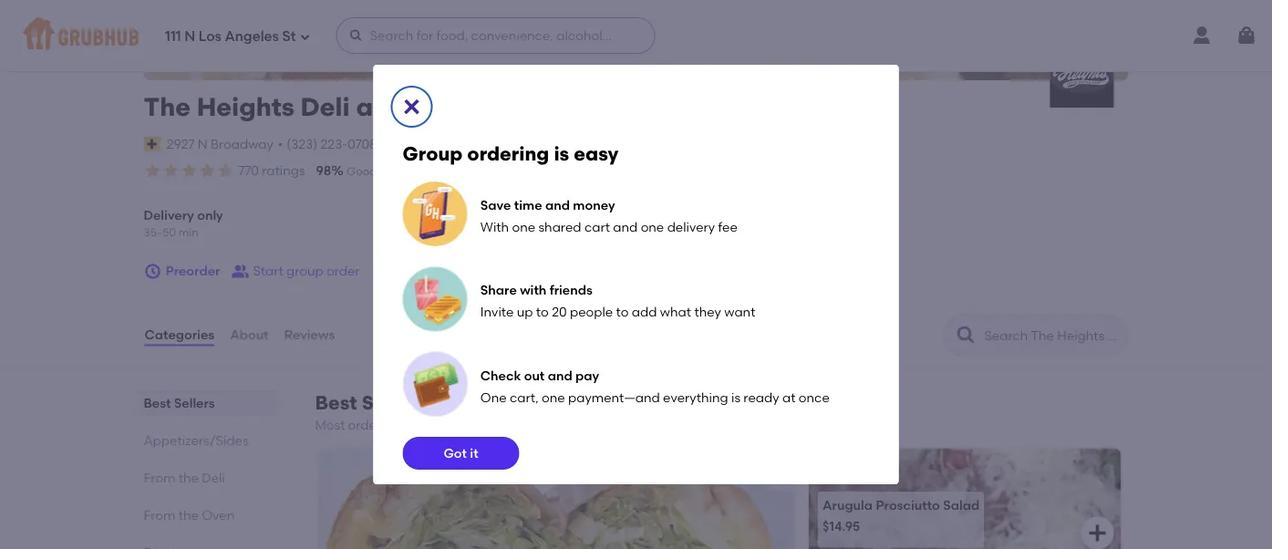Task type: vqa. For each thing, say whether or not it's contained in the screenshot.
min
yes



Task type: locate. For each thing, give the bounding box(es) containing it.
1 vertical spatial deli
[[202, 470, 225, 486]]

best sellers most ordered on grubhub
[[315, 391, 475, 432]]

1 horizontal spatial 95
[[550, 163, 565, 178]]

1 the from the top
[[179, 470, 199, 486]]

20
[[552, 304, 567, 320]]

start
[[253, 263, 283, 279]]

save
[[481, 197, 511, 213]]

to
[[536, 304, 549, 320], [616, 304, 629, 320]]

easy
[[574, 142, 619, 166]]

and right the out
[[548, 368, 573, 383]]

grubhub
[[419, 417, 475, 432]]

223-
[[321, 136, 348, 152]]

1 horizontal spatial best
[[315, 391, 357, 414]]

about
[[230, 327, 269, 343]]

1 vertical spatial the
[[179, 507, 199, 523]]

from the deli
[[144, 470, 225, 486]]

n inside button
[[198, 136, 208, 152]]

2 horizontal spatial one
[[641, 219, 664, 235]]

1 vertical spatial svg image
[[144, 262, 162, 280]]

0 horizontal spatial order
[[327, 263, 360, 279]]

save time and money image
[[403, 182, 468, 246]]

95 for correct order
[[550, 163, 565, 178]]

deli up • (323) 223-0708
[[301, 92, 350, 122]]

time for save
[[514, 197, 542, 213]]

the left oven
[[179, 507, 199, 523]]

0 vertical spatial time
[[467, 165, 491, 178]]

one right cart
[[641, 219, 664, 235]]

0 horizontal spatial time
[[467, 165, 491, 178]]

ordering
[[467, 142, 549, 166]]

and
[[356, 92, 406, 122], [545, 197, 570, 213], [613, 219, 638, 235], [548, 368, 573, 383]]

0 horizontal spatial svg image
[[144, 262, 162, 280]]

categories
[[145, 327, 215, 343]]

cart,
[[510, 390, 539, 405]]

best for best sellers
[[144, 395, 171, 411]]

the for oven
[[179, 507, 199, 523]]

n right 111
[[184, 28, 195, 45]]

delivery left fee
[[667, 219, 715, 235]]

the up from the oven
[[179, 470, 199, 486]]

0 horizontal spatial is
[[554, 142, 569, 166]]

one right "with"
[[512, 219, 536, 235]]

1 vertical spatial delivery
[[667, 219, 715, 235]]

ready
[[744, 390, 780, 405]]

time
[[467, 165, 491, 178], [514, 197, 542, 213]]

order right the correct
[[624, 165, 652, 178]]

delivery inside save time and money with one shared cart and one delivery fee
[[667, 219, 715, 235]]

svg image
[[1236, 25, 1258, 47], [349, 28, 363, 43], [300, 31, 311, 42], [1087, 522, 1109, 544]]

1 vertical spatial from
[[144, 507, 175, 523]]

share with friends image
[[403, 266, 468, 332]]

order
[[624, 165, 652, 178], [327, 263, 360, 279]]

(323) 223-0708 button
[[287, 135, 377, 153]]

2 from from the top
[[144, 507, 175, 523]]

• (323) 223-0708
[[278, 136, 377, 152]]

invite
[[481, 304, 514, 320]]

sellers
[[362, 391, 425, 414], [174, 395, 215, 411]]

n
[[184, 28, 195, 45], [198, 136, 208, 152]]

is
[[554, 142, 569, 166], [732, 390, 741, 405]]

correct order
[[580, 165, 652, 178]]

svg image inside preorder button
[[144, 262, 162, 280]]

people
[[570, 304, 613, 320]]

98
[[316, 163, 331, 178]]

to left add
[[616, 304, 629, 320]]

appetizers/sides tab
[[144, 431, 271, 450]]

0 vertical spatial the
[[179, 470, 199, 486]]

1 vertical spatial order
[[327, 263, 360, 279]]

ratings
[[262, 163, 305, 178]]

order right group on the left of the page
[[327, 263, 360, 279]]

0 vertical spatial svg image
[[401, 96, 423, 118]]

is left easy
[[554, 142, 569, 166]]

prosciutto
[[876, 497, 940, 513]]

is left ready
[[732, 390, 741, 405]]

on time delivery
[[449, 165, 535, 178]]

95 left on
[[418, 163, 433, 178]]

tab
[[144, 543, 271, 549]]

0 horizontal spatial sellers
[[174, 395, 215, 411]]

svg image up group at the top left
[[401, 96, 423, 118]]

95
[[418, 163, 433, 178], [550, 163, 565, 178]]

from
[[144, 470, 175, 486], [144, 507, 175, 523]]

to left 20
[[536, 304, 549, 320]]

on
[[400, 417, 416, 432]]

categories button
[[144, 302, 215, 368]]

0 vertical spatial n
[[184, 28, 195, 45]]

0 vertical spatial deli
[[301, 92, 350, 122]]

start group order
[[253, 263, 360, 279]]

shared
[[539, 219, 582, 235]]

best for best sellers most ordered on grubhub
[[315, 391, 357, 414]]

0 horizontal spatial 95
[[418, 163, 433, 178]]

star icon image
[[144, 161, 162, 180], [162, 161, 180, 180], [180, 161, 198, 180], [198, 161, 217, 180], [217, 161, 235, 180], [217, 161, 235, 180]]

one down the out
[[542, 390, 565, 405]]

and up shared
[[545, 197, 570, 213]]

min
[[179, 225, 198, 238]]

n inside navigation
[[184, 28, 195, 45]]

770 ratings
[[239, 163, 305, 178]]

0 vertical spatial from
[[144, 470, 175, 486]]

2927
[[167, 136, 195, 152]]

what
[[660, 304, 691, 320]]

sellers up on
[[362, 391, 425, 414]]

check
[[481, 368, 521, 383]]

best
[[315, 391, 357, 414], [144, 395, 171, 411]]

1 vertical spatial time
[[514, 197, 542, 213]]

good
[[347, 165, 377, 178]]

main navigation navigation
[[0, 0, 1273, 71]]

about button
[[229, 302, 270, 368]]

best inside best sellers most ordered on grubhub
[[315, 391, 357, 414]]

time inside save time and money with one shared cart and one delivery fee
[[514, 197, 542, 213]]

best sellers tab
[[144, 393, 271, 413]]

2 the from the top
[[179, 507, 199, 523]]

best up appetizers/sides
[[144, 395, 171, 411]]

1 horizontal spatial deli
[[301, 92, 350, 122]]

1 horizontal spatial one
[[542, 390, 565, 405]]

delivery
[[494, 165, 535, 178], [667, 219, 715, 235]]

(323)
[[287, 136, 318, 152]]

0 horizontal spatial n
[[184, 28, 195, 45]]

the inside 'from the deli' tab
[[179, 470, 199, 486]]

time right save
[[514, 197, 542, 213]]

want
[[725, 304, 756, 320]]

pay
[[576, 368, 600, 383]]

from down from the deli
[[144, 507, 175, 523]]

only
[[197, 207, 223, 223]]

is inside the check out and pay one cart, one payment—and everything is ready at once
[[732, 390, 741, 405]]

0 horizontal spatial best
[[144, 395, 171, 411]]

2 95 from the left
[[550, 163, 565, 178]]

on
[[449, 165, 465, 178]]

Search The Heights Deli and Bottle Shop search field
[[983, 327, 1122, 344]]

n for 2927
[[198, 136, 208, 152]]

1 horizontal spatial order
[[624, 165, 652, 178]]

0 horizontal spatial deli
[[202, 470, 225, 486]]

st
[[282, 28, 296, 45]]

out
[[524, 368, 545, 383]]

preorder button
[[144, 255, 220, 288]]

the
[[179, 470, 199, 486], [179, 507, 199, 523]]

0708
[[348, 136, 377, 152]]

sellers up appetizers/sides
[[174, 395, 215, 411]]

1 vertical spatial n
[[198, 136, 208, 152]]

food
[[379, 165, 404, 178]]

1 horizontal spatial to
[[616, 304, 629, 320]]

deli inside 'from the deli' tab
[[202, 470, 225, 486]]

delivery up save
[[494, 165, 535, 178]]

1 95 from the left
[[418, 163, 433, 178]]

from up from the oven
[[144, 470, 175, 486]]

2927 n broadway
[[167, 136, 274, 152]]

0 horizontal spatial to
[[536, 304, 549, 320]]

and inside the check out and pay one cart, one payment—and everything is ready at once
[[548, 368, 573, 383]]

time right on
[[467, 165, 491, 178]]

appetizers/sides
[[144, 433, 249, 448]]

svg image
[[401, 96, 423, 118], [144, 262, 162, 280]]

1 horizontal spatial n
[[198, 136, 208, 152]]

broadway
[[211, 136, 274, 152]]

1 horizontal spatial delivery
[[667, 219, 715, 235]]

svg image down the 35–50
[[144, 262, 162, 280]]

best inside tab
[[144, 395, 171, 411]]

best up most
[[315, 391, 357, 414]]

time for on
[[467, 165, 491, 178]]

1 horizontal spatial svg image
[[401, 96, 423, 118]]

1 horizontal spatial sellers
[[362, 391, 425, 414]]

0 horizontal spatial delivery
[[494, 165, 535, 178]]

1 horizontal spatial is
[[732, 390, 741, 405]]

0 vertical spatial delivery
[[494, 165, 535, 178]]

one
[[512, 219, 536, 235], [641, 219, 664, 235], [542, 390, 565, 405]]

the inside from the oven tab
[[179, 507, 199, 523]]

the
[[144, 92, 191, 122]]

sellers inside best sellers tab
[[174, 395, 215, 411]]

share
[[481, 282, 517, 298]]

n right 2927
[[198, 136, 208, 152]]

from the oven
[[144, 507, 235, 523]]

35–50
[[144, 225, 176, 238]]

one inside the check out and pay one cart, one payment—and everything is ready at once
[[542, 390, 565, 405]]

from for from the oven
[[144, 507, 175, 523]]

1 horizontal spatial time
[[514, 197, 542, 213]]

and right cart
[[613, 219, 638, 235]]

group
[[403, 142, 463, 166]]

with
[[481, 219, 509, 235]]

deli up oven
[[202, 470, 225, 486]]

deli
[[301, 92, 350, 122], [202, 470, 225, 486]]

sellers inside best sellers most ordered on grubhub
[[362, 391, 425, 414]]

from for from the deli
[[144, 470, 175, 486]]

everything
[[663, 390, 729, 405]]

1 from from the top
[[144, 470, 175, 486]]

95 left easy
[[550, 163, 565, 178]]

delivery
[[144, 207, 194, 223]]

0 vertical spatial is
[[554, 142, 569, 166]]

1 vertical spatial is
[[732, 390, 741, 405]]



Task type: describe. For each thing, give the bounding box(es) containing it.
group ordering is easy
[[403, 142, 619, 166]]

check out and pay one cart, one payment—and everything is ready at once
[[481, 368, 830, 405]]

deli for heights
[[301, 92, 350, 122]]

111 n los angeles st
[[165, 28, 296, 45]]

start group order button
[[231, 255, 360, 288]]

from the deli tab
[[144, 468, 271, 487]]

got
[[444, 445, 467, 461]]

most
[[315, 417, 345, 432]]

got it
[[444, 445, 479, 461]]

ordered
[[348, 417, 397, 432]]

save time and money with one shared cart and one delivery fee
[[481, 197, 738, 235]]

the heights deli and bottle shop
[[144, 92, 559, 122]]

salad
[[943, 497, 980, 513]]

delivery only 35–50 min
[[144, 207, 223, 238]]

fee
[[718, 219, 738, 235]]

the heights deli and bottle shop logo image
[[1050, 44, 1114, 108]]

share with friends invite up to 20 people to add what they want
[[481, 282, 756, 320]]

best sellers
[[144, 395, 215, 411]]

n for 111
[[184, 28, 195, 45]]

people icon image
[[231, 262, 249, 280]]

check out and pay image
[[403, 352, 468, 417]]

good food
[[347, 165, 404, 178]]

correct
[[580, 165, 621, 178]]

with
[[520, 282, 547, 298]]

it
[[470, 445, 479, 461]]

from the oven tab
[[144, 506, 271, 525]]

money
[[573, 197, 615, 213]]

search icon image
[[956, 324, 977, 346]]

reviews button
[[283, 302, 336, 368]]

bottle
[[412, 92, 488, 122]]

oven
[[202, 507, 235, 523]]

sellers for best sellers most ordered on grubhub
[[362, 391, 425, 414]]

sellers for best sellers
[[174, 395, 215, 411]]

angeles
[[225, 28, 279, 45]]

arugula prosciutto salad $14.95
[[823, 497, 980, 534]]

0 vertical spatial order
[[624, 165, 652, 178]]

add
[[632, 304, 657, 320]]

payment—and
[[568, 390, 660, 405]]

arugula
[[823, 497, 873, 513]]

friends
[[550, 282, 593, 298]]

the for deli
[[179, 470, 199, 486]]

heights
[[197, 92, 295, 122]]

at
[[783, 390, 796, 405]]

770
[[239, 163, 259, 178]]

cart
[[585, 219, 610, 235]]

up
[[517, 304, 533, 320]]

2 to from the left
[[616, 304, 629, 320]]

111
[[165, 28, 181, 45]]

deli for the
[[202, 470, 225, 486]]

and up 0708
[[356, 92, 406, 122]]

2927 n broadway button
[[166, 134, 274, 154]]

•
[[278, 136, 283, 152]]

1 to from the left
[[536, 304, 549, 320]]

subscription pass image
[[144, 137, 162, 151]]

$14.95
[[823, 519, 860, 534]]

95 for on time delivery
[[418, 163, 433, 178]]

one
[[481, 390, 507, 405]]

0 horizontal spatial one
[[512, 219, 536, 235]]

they
[[695, 304, 722, 320]]

shop
[[494, 92, 559, 122]]

preorder
[[166, 263, 220, 279]]

got it button
[[403, 437, 519, 470]]

group
[[286, 263, 323, 279]]

los
[[199, 28, 222, 45]]

order inside button
[[327, 263, 360, 279]]

reviews
[[284, 327, 335, 343]]

once
[[799, 390, 830, 405]]



